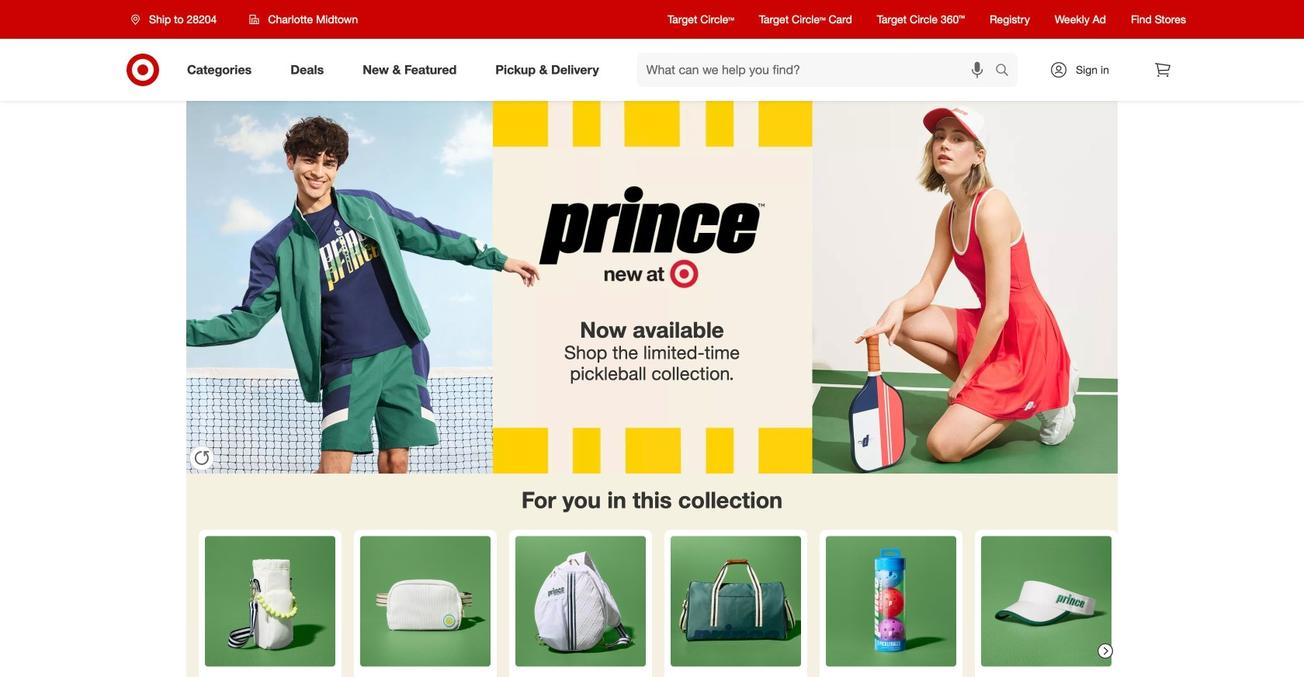 Task type: describe. For each thing, give the bounding box(es) containing it.
prince pickleball ball red/blue/purple - 3pk image
[[826, 536, 957, 666]]

prince pickleball belt bag -cream image
[[360, 536, 491, 666]]

prince pickleball duffel sports equipment bag - green image
[[671, 536, 801, 666]]

prince pickleball sling bag - white image
[[516, 536, 646, 666]]

What can we help you find? suggestions appear below search field
[[637, 53, 999, 87]]



Task type: vqa. For each thing, say whether or not it's contained in the screenshot.
services
no



Task type: locate. For each thing, give the bounding box(es) containing it.
carousel region
[[186, 474, 1118, 677]]

prince pickleball water bottle sling - cream image
[[205, 536, 335, 666]]

prince new at target image
[[186, 101, 1118, 474]]

prince pickleball visor hat - cream image
[[981, 536, 1112, 666]]



